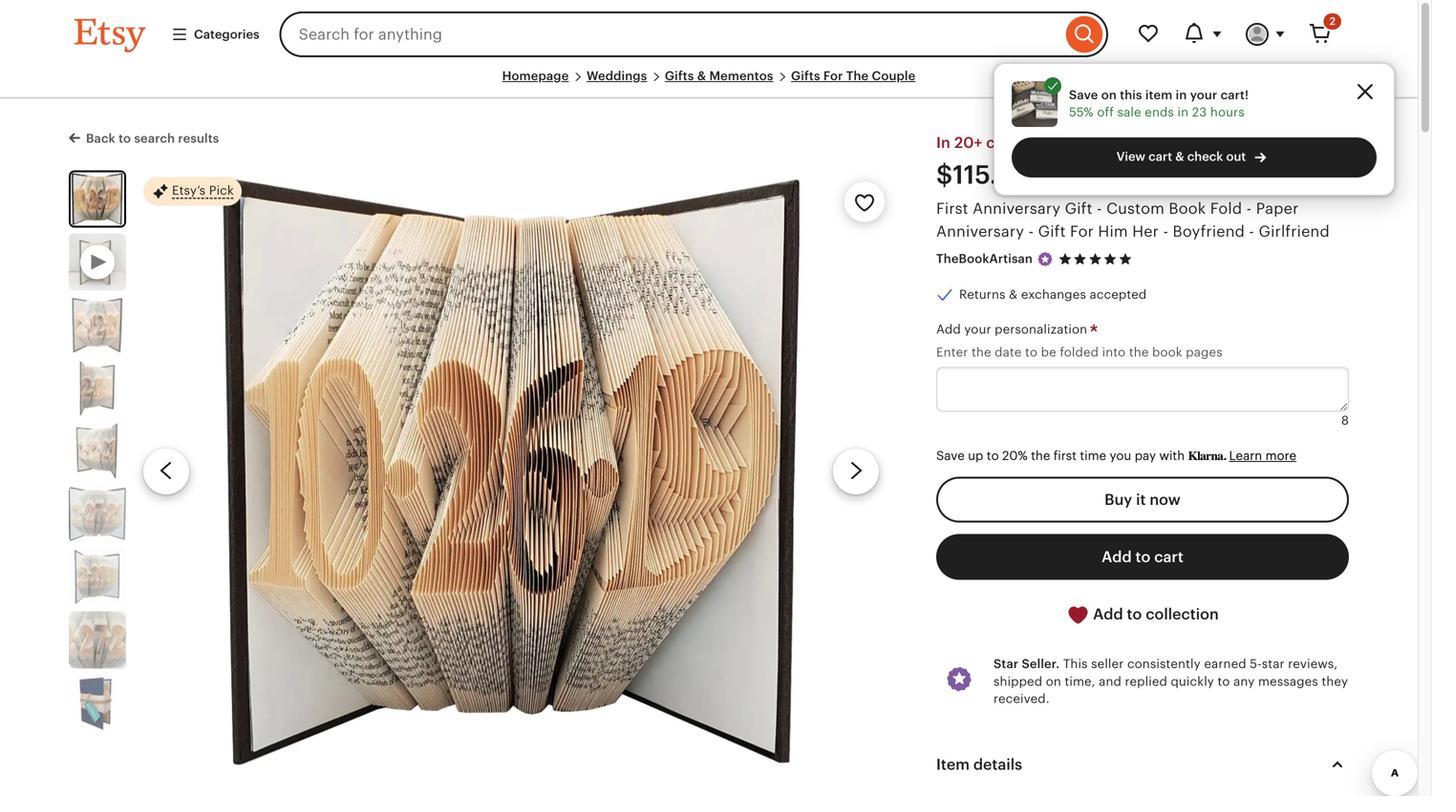 Task type: locate. For each thing, give the bounding box(es) containing it.
in right item
[[1176, 88, 1187, 102]]

the left date at the top of page
[[972, 345, 991, 360]]

menu bar
[[0, 0, 1418, 99], [75, 69, 1343, 99]]

for left him on the top of page
[[1070, 223, 1094, 240]]

1 vertical spatial save
[[936, 449, 965, 464]]

1 vertical spatial for
[[1070, 223, 1094, 240]]

0 horizontal spatial save
[[936, 449, 965, 464]]

& for gifts & mementos
[[697, 69, 706, 83]]

item details
[[936, 757, 1022, 774]]

him
[[1098, 223, 1128, 240]]

details
[[973, 757, 1022, 774]]

couple
[[872, 69, 916, 83]]

save up 55%
[[1069, 88, 1098, 102]]

first anniversary gift custom book fold paper anniversary image 1 image
[[132, 171, 890, 773], [71, 173, 124, 226]]

gifts down search for anything text field
[[665, 69, 694, 83]]

2 link
[[1297, 11, 1343, 57]]

add down buy
[[1102, 549, 1132, 566]]

save
[[1069, 88, 1098, 102], [936, 449, 965, 464]]

earned
[[1204, 657, 1246, 672]]

view
[[1116, 150, 1146, 164]]

gift
[[1065, 200, 1093, 218], [1038, 223, 1066, 240]]

& right the returns
[[1009, 288, 1018, 302]]

learn more button
[[1232, 449, 1299, 464]]

mementos
[[709, 69, 773, 83]]

pay
[[1135, 449, 1156, 464]]

in left 23
[[1178, 105, 1189, 119]]

0 vertical spatial in
[[1176, 88, 1187, 102]]

on down seller.
[[1046, 675, 1061, 689]]

thebookartisan
[[936, 252, 1033, 266]]

anniversary down $115.00
[[973, 200, 1061, 218]]

add your personalization
[[936, 322, 1091, 337]]

0 vertical spatial add
[[936, 322, 961, 337]]

2 horizontal spatial &
[[1175, 150, 1184, 164]]

2 gifts from the left
[[791, 69, 820, 83]]

save inside the save up to 20% the first time you pay with klarna. learn more
[[936, 449, 965, 464]]

1 horizontal spatial your
[[1190, 88, 1217, 102]]

1 vertical spatial your
[[964, 322, 991, 337]]

none search field inside categories banner
[[280, 11, 1108, 57]]

back
[[86, 131, 115, 146]]

to left collection
[[1127, 606, 1142, 623]]

save on this item in your cart! 55% off sale ends in 23 hours
[[1069, 88, 1249, 119]]

save inside save on this item in your cart! 55% off sale ends in 23 hours
[[1069, 88, 1098, 102]]

the right into
[[1129, 345, 1149, 360]]

0 horizontal spatial the
[[972, 345, 991, 360]]

to right up
[[987, 449, 999, 464]]

-
[[1097, 200, 1102, 218], [1246, 200, 1252, 218], [1028, 223, 1034, 240], [1163, 223, 1169, 240], [1249, 223, 1255, 240]]

1 horizontal spatial for
[[1070, 223, 1094, 240]]

add to collection
[[1089, 606, 1219, 623]]

- up him on the top of page
[[1097, 200, 1102, 218]]

add to cart button
[[936, 534, 1349, 580]]

homepage
[[502, 69, 569, 83]]

gifts for gifts for the couple
[[791, 69, 820, 83]]

returns & exchanges accepted
[[959, 288, 1147, 302]]

& left mementos
[[697, 69, 706, 83]]

sale
[[1117, 105, 1141, 119]]

0 vertical spatial gift
[[1065, 200, 1093, 218]]

any
[[1234, 675, 1255, 689]]

gift up star_seller image
[[1038, 223, 1066, 240]]

add for add to collection
[[1093, 606, 1123, 623]]

1 gifts from the left
[[665, 69, 694, 83]]

exchanges
[[1021, 288, 1086, 302]]

the left first
[[1031, 449, 1050, 464]]

0 horizontal spatial on
[[1046, 675, 1061, 689]]

gifts & mementos
[[665, 69, 773, 83]]

1 vertical spatial on
[[1046, 675, 1061, 689]]

book
[[1169, 200, 1206, 218]]

1 horizontal spatial first anniversary gift custom book fold paper anniversary image 1 image
[[132, 171, 890, 773]]

folded
[[1060, 345, 1099, 360]]

- right fold
[[1246, 200, 1252, 218]]

1 vertical spatial add
[[1102, 549, 1132, 566]]

anniversary
[[973, 200, 1061, 218], [936, 223, 1024, 240]]

seller.
[[1022, 657, 1060, 672]]

add
[[936, 322, 961, 337], [1102, 549, 1132, 566], [1093, 606, 1123, 623]]

menu bar containing categories
[[0, 0, 1418, 99]]

pages
[[1186, 345, 1223, 360]]

1 horizontal spatial on
[[1101, 88, 1117, 102]]

& left check
[[1175, 150, 1184, 164]]

time,
[[1065, 675, 1095, 689]]

first anniversary gift custom book fold paper anniversary image 2 image
[[69, 297, 126, 354]]

homepage link
[[502, 69, 569, 83]]

your inside save on this item in your cart! 55% off sale ends in 23 hours
[[1190, 88, 1217, 102]]

&
[[697, 69, 706, 83], [1175, 150, 1184, 164], [1009, 288, 1018, 302]]

0 horizontal spatial &
[[697, 69, 706, 83]]

1 vertical spatial cart
[[1154, 549, 1184, 566]]

0 horizontal spatial for
[[823, 69, 843, 83]]

add for add to cart
[[1102, 549, 1132, 566]]

out
[[1226, 150, 1246, 164]]

cart down now
[[1154, 549, 1184, 566]]

gift left custom
[[1065, 200, 1093, 218]]

enter
[[936, 345, 968, 360]]

add up enter
[[936, 322, 961, 337]]

your up enter
[[964, 322, 991, 337]]

1 vertical spatial &
[[1175, 150, 1184, 164]]

23
[[1192, 105, 1207, 119]]

on inside the this seller consistently earned 5-star reviews, shipped on time, and replied quickly to any messages they received.
[[1046, 675, 1061, 689]]

None search field
[[280, 11, 1108, 57]]

gifts left the
[[791, 69, 820, 83]]

to down earned
[[1218, 675, 1230, 689]]

0 horizontal spatial gifts
[[665, 69, 694, 83]]

to left be
[[1025, 345, 1038, 360]]

shipped
[[994, 675, 1042, 689]]

0 vertical spatial on
[[1101, 88, 1117, 102]]

2 vertical spatial add
[[1093, 606, 1123, 623]]

- right the 'her'
[[1163, 223, 1169, 240]]

0 vertical spatial your
[[1190, 88, 1217, 102]]

date
[[995, 345, 1022, 360]]

on
[[1101, 88, 1117, 102], [1046, 675, 1061, 689]]

up
[[968, 449, 983, 464]]

enter the date to be folded into the book pages
[[936, 345, 1223, 360]]

anniversary up thebookartisan
[[936, 223, 1024, 240]]

first anniversary gift custom book fold paper anniversary image 6 image
[[69, 549, 126, 606]]

1 horizontal spatial the
[[1031, 449, 1050, 464]]

etsy's pick
[[172, 184, 234, 198]]

to
[[119, 131, 131, 146], [1025, 345, 1038, 360], [987, 449, 999, 464], [1136, 549, 1151, 566], [1127, 606, 1142, 623], [1218, 675, 1230, 689]]

to down "buy it now" button on the right bottom of page
[[1136, 549, 1151, 566]]

on up off
[[1101, 88, 1117, 102]]

first
[[1054, 449, 1077, 464]]

0 vertical spatial save
[[1069, 88, 1098, 102]]

$115.00
[[936, 161, 1033, 189]]

to inside the this seller consistently earned 5-star reviews, shipped on time, and replied quickly to any messages they received.
[[1218, 675, 1230, 689]]

they
[[1322, 675, 1348, 689]]

gifts
[[665, 69, 694, 83], [791, 69, 820, 83]]

klarna.
[[1188, 449, 1228, 464]]

0 vertical spatial &
[[697, 69, 706, 83]]

add up seller
[[1093, 606, 1123, 623]]

star_seller image
[[1037, 251, 1054, 268]]

for
[[823, 69, 843, 83], [1070, 223, 1094, 240]]

ends
[[1145, 105, 1174, 119]]

categories button
[[157, 17, 274, 52]]

0 vertical spatial cart
[[1149, 150, 1172, 164]]

1 horizontal spatial &
[[1009, 288, 1018, 302]]

for left the
[[823, 69, 843, 83]]

view cart & check out link
[[1012, 138, 1377, 178]]

2 vertical spatial &
[[1009, 288, 1018, 302]]

0 vertical spatial for
[[823, 69, 843, 83]]

cart right view
[[1149, 150, 1172, 164]]

& inside menu bar
[[697, 69, 706, 83]]

save left up
[[936, 449, 965, 464]]

0 vertical spatial anniversary
[[973, 200, 1061, 218]]

first anniversary gift custom book fold paper anniversary image 3 image
[[69, 360, 126, 417]]

accepted
[[1090, 288, 1147, 302]]

reviews,
[[1288, 657, 1338, 672]]

1 horizontal spatial save
[[1069, 88, 1098, 102]]

consistently
[[1127, 657, 1201, 672]]

girlfriend
[[1259, 223, 1330, 240]]

your up 23
[[1190, 88, 1217, 102]]

1 horizontal spatial gifts
[[791, 69, 820, 83]]

etsy's pick button
[[143, 176, 242, 207]]

your
[[1190, 88, 1217, 102], [964, 322, 991, 337]]

fold
[[1210, 200, 1242, 218]]

star
[[994, 657, 1019, 672]]

gifts for the couple link
[[791, 69, 916, 83]]

seller
[[1091, 657, 1124, 672]]



Task type: describe. For each thing, give the bounding box(es) containing it.
into
[[1102, 345, 1126, 360]]

gifts for gifts & mementos
[[665, 69, 694, 83]]

hours
[[1210, 105, 1245, 119]]

view cart & check out
[[1116, 150, 1246, 164]]

item details button
[[919, 742, 1366, 788]]

save up to 20% the first time you pay with klarna. learn more
[[936, 449, 1299, 464]]

for inside first anniversary gift - custom book fold - paper anniversary - gift for him her - boyfriend - girlfriend
[[1070, 223, 1094, 240]]

& for returns & exchanges accepted
[[1009, 288, 1018, 302]]

star seller.
[[994, 657, 1060, 672]]

cart inside button
[[1154, 549, 1184, 566]]

etsy's
[[172, 184, 206, 198]]

check
[[1187, 150, 1223, 164]]

weddings link
[[587, 69, 647, 83]]

now
[[1150, 491, 1181, 509]]

quickly
[[1171, 675, 1214, 689]]

her
[[1132, 223, 1159, 240]]

star
[[1262, 657, 1285, 672]]

learn
[[1232, 449, 1265, 464]]

0 horizontal spatial first anniversary gift custom book fold paper anniversary image 1 image
[[71, 173, 124, 226]]

item
[[936, 757, 970, 774]]

save for klarna.
[[936, 449, 965, 464]]

pick
[[209, 184, 234, 198]]

20+
[[954, 134, 982, 152]]

5-
[[1250, 657, 1262, 672]]

8
[[1341, 414, 1349, 428]]

Search for anything text field
[[280, 11, 1061, 57]]

first anniversary gift custom book fold paper anniversary image 7 image
[[69, 612, 126, 669]]

search
[[134, 131, 175, 146]]

& inside view cart & check out link
[[1175, 150, 1184, 164]]

you
[[1110, 449, 1131, 464]]

weddings
[[587, 69, 647, 83]]

results
[[178, 131, 219, 146]]

on inside save on this item in your cart! 55% off sale ends in 23 hours
[[1101, 88, 1117, 102]]

Add your personalization text field
[[936, 367, 1349, 412]]

this
[[1063, 657, 1088, 672]]

messages
[[1258, 675, 1318, 689]]

categories banner
[[40, 0, 1378, 69]]

paper
[[1256, 200, 1299, 218]]

- left girlfriend
[[1249, 223, 1255, 240]]

thebookartisan link
[[936, 252, 1033, 266]]

it
[[1136, 491, 1146, 509]]

first anniversary gift custom book fold paper anniversary image 5 image
[[69, 486, 126, 543]]

2 horizontal spatial the
[[1129, 345, 1149, 360]]

- up thebookartisan
[[1028, 223, 1034, 240]]

the inside the save up to 20% the first time you pay with klarna. learn more
[[1031, 449, 1050, 464]]

and
[[1099, 675, 1122, 689]]

save for ends
[[1069, 88, 1098, 102]]

first anniversary gift custom book fold paper anniversary image 8 image
[[69, 675, 126, 732]]

collection
[[1146, 606, 1219, 623]]

received.
[[994, 692, 1050, 706]]

1 vertical spatial in
[[1178, 105, 1189, 119]]

replied
[[1125, 675, 1167, 689]]

in
[[936, 134, 951, 152]]

first anniversary gift - custom book fold - paper anniversary - gift for him her - boyfriend - girlfriend
[[936, 200, 1330, 240]]

be
[[1041, 345, 1056, 360]]

carts
[[986, 134, 1024, 152]]

add to cart
[[1102, 549, 1184, 566]]

0 horizontal spatial your
[[964, 322, 991, 337]]

the
[[846, 69, 869, 83]]

first
[[936, 200, 968, 218]]

55%
[[1069, 105, 1094, 119]]

to right back
[[119, 131, 131, 146]]

1 vertical spatial anniversary
[[936, 223, 1024, 240]]

in 20+ carts $115.00
[[936, 134, 1033, 189]]

add to collection button
[[936, 592, 1349, 639]]

back to search results
[[86, 131, 219, 146]]

time
[[1080, 449, 1106, 464]]

for inside menu bar
[[823, 69, 843, 83]]

gifts & mementos link
[[665, 69, 773, 83]]

more
[[1268, 449, 1299, 464]]

first anniversary gift custom book fold paper anniversary image 4 image
[[69, 423, 126, 480]]

buy it now button
[[936, 477, 1349, 523]]

boyfriend
[[1173, 223, 1245, 240]]

add for add your personalization
[[936, 322, 961, 337]]

1 vertical spatial gift
[[1038, 223, 1066, 240]]

off
[[1097, 105, 1114, 119]]

back to search results link
[[69, 128, 219, 147]]

with
[[1159, 449, 1185, 464]]

personalization
[[995, 322, 1087, 337]]

buy
[[1105, 491, 1132, 509]]

cart!
[[1221, 88, 1249, 102]]

item
[[1145, 88, 1173, 102]]

to inside the save up to 20% the first time you pay with klarna. learn more
[[987, 449, 999, 464]]

buy it now
[[1105, 491, 1181, 509]]

custom
[[1106, 200, 1165, 218]]

menu bar containing homepage
[[75, 69, 1343, 99]]

book
[[1152, 345, 1183, 360]]

20%
[[1002, 449, 1028, 464]]

this
[[1120, 88, 1142, 102]]

gifts for the couple
[[791, 69, 916, 83]]



Task type: vqa. For each thing, say whether or not it's contained in the screenshot.
The
yes



